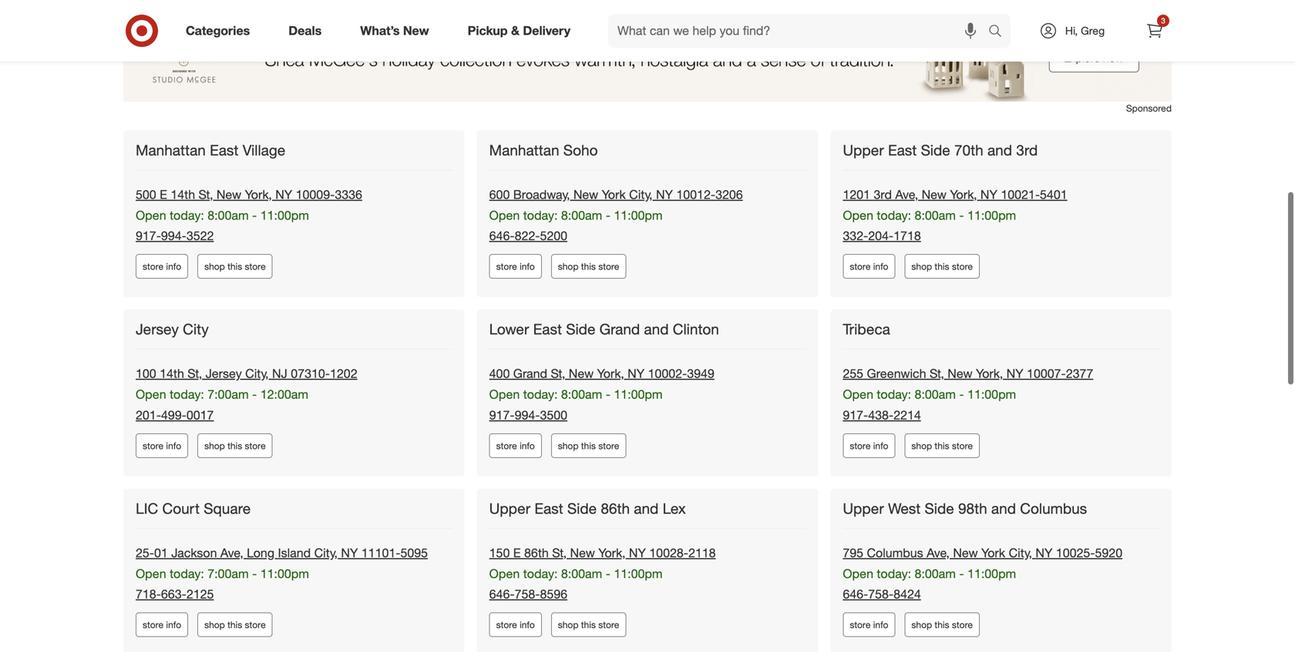 Task type: describe. For each thing, give the bounding box(es) containing it.
store info for jersey city
[[143, 440, 181, 452]]

shop this store for upper west side 98th and columbus
[[911, 620, 973, 631]]

e for upper
[[513, 546, 521, 561]]

ny inside "400 grand st, new york, ny 10002-3949 open today: 8:00am - 11:00pm 917-994-3500"
[[628, 367, 644, 382]]

646-758-8424 link
[[843, 587, 921, 603]]

east for upper east side 86th and lex
[[534, 500, 563, 518]]

7:00am inside 100 14th st, jersey city, nj 07310-1202 open today: 7:00am - 12:00am 201-499-0017
[[208, 387, 249, 402]]

&
[[511, 23, 520, 38]]

150 e 86th st, new york, ny 10028-2118 link
[[489, 546, 716, 561]]

open inside 150 e 86th st, new york, ny 10028-2118 open today: 8:00am - 11:00pm 646-758-8596
[[489, 567, 520, 582]]

917- inside 500 e 14th st, new york, ny 10009-3336 open today: 8:00am - 11:00pm 917-994-3522
[[136, 229, 161, 244]]

store down 332-
[[850, 261, 871, 273]]

lower
[[489, 321, 529, 338]]

shop this store button for lic court square
[[197, 613, 273, 638]]

and for 3rd
[[987, 141, 1012, 159]]

york, for lower east side grand and clinton
[[597, 367, 624, 382]]

delivery
[[523, 23, 570, 38]]

store info for lic court square
[[143, 620, 181, 631]]

store down the 201-
[[143, 440, 163, 452]]

york, for upper east side 70th and 3rd
[[950, 187, 977, 202]]

manhattan for manhattan soho
[[489, 141, 559, 159]]

646- for upper east side 86th and lex
[[489, 587, 515, 603]]

shop for upper east side 70th and 3rd
[[911, 261, 932, 273]]

1201
[[843, 187, 870, 202]]

side for 86th
[[567, 500, 597, 518]]

ave, for upper west side 98th and columbus
[[927, 546, 950, 561]]

100 14th st, jersey city, nj 07310-1202 open today: 7:00am - 12:00am 201-499-0017
[[136, 367, 357, 423]]

upper for upper east side 70th and 3rd
[[843, 141, 884, 159]]

store down 438-
[[850, 440, 871, 452]]

10002-
[[648, 367, 687, 382]]

10025-
[[1056, 546, 1095, 561]]

8:00am inside "400 grand st, new york, ny 10002-3949 open today: 8:00am - 11:00pm 917-994-3500"
[[561, 387, 602, 402]]

499-
[[161, 408, 186, 423]]

shop for upper west side 98th and columbus
[[911, 620, 932, 631]]

open inside 255 greenwich st, new york, ny 10007-2377 open today: 8:00am - 11:00pm 917-438-2214
[[843, 387, 873, 402]]

store down 25-01 jackson ave, long island city, ny 11101-5095 open today: 7:00am - 11:00pm 718-663-2125
[[245, 620, 266, 631]]

village
[[243, 141, 285, 159]]

5920
[[1095, 546, 1122, 561]]

manhattan soho link
[[489, 141, 601, 160]]

york, for tribeca
[[976, 367, 1003, 382]]

today: inside 25-01 jackson ave, long island city, ny 11101-5095 open today: 7:00am - 11:00pm 718-663-2125
[[170, 567, 204, 582]]

pickup
[[468, 23, 508, 38]]

jersey inside 100 14th st, jersey city, nj 07310-1202 open today: 7:00am - 12:00am 201-499-0017
[[206, 367, 242, 382]]

side for 98th
[[925, 500, 954, 518]]

store down 795 columbus ave, new york city, ny 10025-5920 open today: 8:00am - 11:00pm 646-758-8424
[[952, 620, 973, 631]]

150 e 86th st, new york, ny 10028-2118 open today: 8:00am - 11:00pm 646-758-8596
[[489, 546, 716, 603]]

3500
[[540, 408, 567, 423]]

store down "400 grand st, new york, ny 10002-3949 open today: 8:00am - 11:00pm 917-994-3500"
[[598, 440, 619, 452]]

What can we help you find? suggestions appear below search field
[[608, 14, 992, 48]]

ny inside 150 e 86th st, new york, ny 10028-2118 open today: 8:00am - 11:00pm 646-758-8596
[[629, 546, 646, 561]]

01
[[154, 546, 168, 561]]

400 grand st, new york, ny 10002-3949 link
[[489, 367, 714, 382]]

11:00pm inside 25-01 jackson ave, long island city, ny 11101-5095 open today: 7:00am - 11:00pm 718-663-2125
[[260, 567, 309, 582]]

clinton
[[673, 321, 719, 338]]

upper east side 86th and lex link
[[489, 500, 689, 518]]

city, inside 795 columbus ave, new york city, ny 10025-5920 open today: 8:00am - 11:00pm 646-758-8424
[[1009, 546, 1032, 561]]

jersey inside jersey city link
[[136, 321, 179, 338]]

- inside 600 broadway, new york city, ny 10012-3206 open today: 8:00am - 11:00pm 646-822-5200
[[606, 208, 610, 223]]

1201 3rd ave, new york, ny 10021-5401 open today: 8:00am - 11:00pm 332-204-1718
[[843, 187, 1067, 244]]

shop this store for upper east side 70th and 3rd
[[911, 261, 973, 273]]

store info link for lower east side grand and clinton
[[489, 434, 542, 458]]

new inside 600 broadway, new york city, ny 10012-3206 open today: 8:00am - 11:00pm 646-822-5200
[[573, 187, 598, 202]]

manhattan soho
[[489, 141, 598, 159]]

store info for lower east side grand and clinton
[[496, 440, 535, 452]]

ny inside 255 greenwich st, new york, ny 10007-2377 open today: 8:00am - 11:00pm 917-438-2214
[[1006, 367, 1023, 382]]

today: inside 795 columbus ave, new york city, ny 10025-5920 open today: 8:00am - 11:00pm 646-758-8424
[[877, 567, 911, 582]]

store down 917-994-3522 link
[[143, 261, 163, 273]]

400
[[489, 367, 510, 382]]

70th
[[954, 141, 983, 159]]

info for lic court square
[[166, 620, 181, 631]]

shop this store for lower east side grand and clinton
[[558, 440, 619, 452]]

soho
[[563, 141, 598, 159]]

city
[[183, 321, 209, 338]]

646-822-5200 link
[[489, 229, 567, 244]]

07310-
[[291, 367, 330, 382]]

open inside "400 grand st, new york, ny 10002-3949 open today: 8:00am - 11:00pm 917-994-3500"
[[489, 387, 520, 402]]

island
[[278, 546, 311, 561]]

646- inside 600 broadway, new york city, ny 10012-3206 open today: 8:00am - 11:00pm 646-822-5200
[[489, 229, 515, 244]]

795
[[843, 546, 863, 561]]

york inside 795 columbus ave, new york city, ny 10025-5920 open today: 8:00am - 11:00pm 646-758-8424
[[981, 546, 1005, 561]]

search
[[981, 25, 1018, 40]]

info for upper east side 70th and 3rd
[[873, 261, 888, 273]]

shop this store button for upper east side 70th and 3rd
[[905, 254, 980, 279]]

store info for upper east side 86th and lex
[[496, 620, 535, 631]]

8:00am inside 150 e 86th st, new york, ny 10028-2118 open today: 8:00am - 11:00pm 646-758-8596
[[561, 567, 602, 582]]

- inside 500 e 14th st, new york, ny 10009-3336 open today: 8:00am - 11:00pm 917-994-3522
[[252, 208, 257, 223]]

shop this store button for upper west side 98th and columbus
[[905, 613, 980, 638]]

store down 646-758-8424 "link"
[[850, 620, 871, 631]]

new inside 255 greenwich st, new york, ny 10007-2377 open today: 8:00am - 11:00pm 917-438-2214
[[948, 367, 972, 382]]

and for clinton
[[644, 321, 669, 338]]

and for columbus
[[991, 500, 1016, 518]]

795 columbus ave, new york city, ny 10025-5920 link
[[843, 546, 1122, 561]]

ny inside 25-01 jackson ave, long island city, ny 11101-5095 open today: 7:00am - 11:00pm 718-663-2125
[[341, 546, 358, 561]]

500 e 14th st, new york, ny 10009-3336 open today: 8:00am - 11:00pm 917-994-3522
[[136, 187, 362, 244]]

store down 822- on the left
[[496, 261, 517, 273]]

917-994-3522 link
[[136, 229, 214, 244]]

shop for manhattan soho
[[558, 261, 578, 273]]

917- for tribeca
[[843, 408, 868, 423]]

shop this store button for upper east side 86th and lex
[[551, 613, 626, 638]]

600 broadway, new york city, ny 10012-3206 link
[[489, 187, 743, 202]]

255 greenwich st, new york, ny 10007-2377 link
[[843, 367, 1093, 382]]

pickup & delivery
[[468, 23, 570, 38]]

10009-
[[296, 187, 335, 202]]

this for lower east side grand and clinton
[[581, 440, 596, 452]]

pickup & delivery link
[[455, 14, 590, 48]]

store down 1201 3rd ave, new york, ny 10021-5401 open today: 8:00am - 11:00pm 332-204-1718
[[952, 261, 973, 273]]

2118
[[688, 546, 716, 561]]

shop this store for upper east side 86th and lex
[[558, 620, 619, 631]]

25-
[[136, 546, 154, 561]]

today: inside 1201 3rd ave, new york, ny 10021-5401 open today: 8:00am - 11:00pm 332-204-1718
[[877, 208, 911, 223]]

this for manhattan east village
[[227, 261, 242, 273]]

east for upper east side 70th and 3rd
[[888, 141, 917, 159]]

new inside 150 e 86th st, new york, ny 10028-2118 open today: 8:00am - 11:00pm 646-758-8596
[[570, 546, 595, 561]]

sponsored
[[1126, 103, 1172, 114]]

upper for upper east side 86th and lex
[[489, 500, 530, 518]]

upper for upper west side 98th and columbus
[[843, 500, 884, 518]]

994- inside "400 grand st, new york, ny 10002-3949 open today: 8:00am - 11:00pm 917-994-3500"
[[515, 408, 540, 423]]

12:00am
[[260, 387, 308, 402]]

100 14th st, jersey city, nj 07310-1202 link
[[136, 367, 357, 382]]

3949
[[687, 367, 714, 382]]

shop this store for manhattan soho
[[558, 261, 619, 273]]

ny inside 600 broadway, new york city, ny 10012-3206 open today: 8:00am - 11:00pm 646-822-5200
[[656, 187, 673, 202]]

info for manhattan soho
[[520, 261, 535, 273]]

shop this store for tribeca
[[911, 440, 973, 452]]

what's new link
[[347, 14, 448, 48]]

shop for manhattan east village
[[204, 261, 225, 273]]

3336
[[335, 187, 362, 202]]

categories link
[[173, 14, 269, 48]]

- inside 255 greenwich st, new york, ny 10007-2377 open today: 8:00am - 11:00pm 917-438-2214
[[959, 387, 964, 402]]

3206
[[715, 187, 743, 202]]

11:00pm inside 1201 3rd ave, new york, ny 10021-5401 open today: 8:00am - 11:00pm 332-204-1718
[[967, 208, 1016, 223]]

today: inside "400 grand st, new york, ny 10002-3949 open today: 8:00am - 11:00pm 917-994-3500"
[[523, 387, 558, 402]]

store down 100 14th st, jersey city, nj 07310-1202 open today: 7:00am - 12:00am 201-499-0017
[[245, 440, 266, 452]]

categories
[[186, 23, 250, 38]]

201-
[[136, 408, 161, 423]]

- inside 100 14th st, jersey city, nj 07310-1202 open today: 7:00am - 12:00am 201-499-0017
[[252, 387, 257, 402]]

east for manhattan east village
[[210, 141, 239, 159]]

new inside 500 e 14th st, new york, ny 10009-3336 open today: 8:00am - 11:00pm 917-994-3522
[[217, 187, 241, 202]]

store info for tribeca
[[850, 440, 888, 452]]

court
[[162, 500, 200, 518]]

2377
[[1066, 367, 1093, 382]]

what's new
[[360, 23, 429, 38]]

255
[[843, 367, 863, 382]]

1202
[[330, 367, 357, 382]]

lic court square
[[136, 500, 251, 518]]

this for lic court square
[[227, 620, 242, 631]]

this for manhattan soho
[[581, 261, 596, 273]]

758- for west
[[868, 587, 894, 603]]

- inside 150 e 86th st, new york, ny 10028-2118 open today: 8:00am - 11:00pm 646-758-8596
[[606, 567, 610, 582]]

11:00pm inside 600 broadway, new york city, ny 10012-3206 open today: 8:00am - 11:00pm 646-822-5200
[[614, 208, 663, 223]]

new right what's
[[403, 23, 429, 38]]

646-758-8596 link
[[489, 587, 567, 603]]

hi,
[[1065, 24, 1078, 37]]

332-204-1718 link
[[843, 229, 921, 244]]

this for upper east side 86th and lex
[[581, 620, 596, 631]]

store info link for tribeca
[[843, 434, 895, 458]]

lic
[[136, 500, 158, 518]]

shop this store button for tribeca
[[905, 434, 980, 458]]

100
[[136, 367, 156, 382]]

25-01 jackson ave, long island city, ny 11101-5095 link
[[136, 546, 428, 561]]

columbus inside 795 columbus ave, new york city, ny 10025-5920 open today: 8:00am - 11:00pm 646-758-8424
[[867, 546, 923, 561]]

10021-
[[1001, 187, 1040, 202]]

- inside 25-01 jackson ave, long island city, ny 11101-5095 open today: 7:00am - 11:00pm 718-663-2125
[[252, 567, 257, 582]]

5095
[[400, 546, 428, 561]]

201-499-0017 link
[[136, 408, 214, 423]]

500 e 14th st, new york, ny 10009-3336 link
[[136, 187, 362, 202]]

what's
[[360, 23, 400, 38]]

jersey city link
[[136, 321, 212, 339]]

st, inside 150 e 86th st, new york, ny 10028-2118 open today: 8:00am - 11:00pm 646-758-8596
[[552, 546, 567, 561]]

greenwich
[[867, 367, 926, 382]]

718-663-2125 link
[[136, 587, 214, 603]]

store down 646-758-8596 link
[[496, 620, 517, 631]]

5200
[[540, 229, 567, 244]]

upper east side 70th and 3rd
[[843, 141, 1038, 159]]

8424
[[894, 587, 921, 603]]

14th inside 500 e 14th st, new york, ny 10009-3336 open today: 8:00am - 11:00pm 917-994-3522
[[171, 187, 195, 202]]

tribeca
[[843, 321, 890, 338]]

10012-
[[676, 187, 715, 202]]

store info link for jersey city
[[136, 434, 188, 458]]

east for lower east side grand and clinton
[[533, 321, 562, 338]]

this for upper east side 70th and 3rd
[[935, 261, 949, 273]]

646- for upper west side 98th and columbus
[[843, 587, 868, 603]]

400 grand st, new york, ny 10002-3949 open today: 8:00am - 11:00pm 917-994-3500
[[489, 367, 714, 423]]

11101-
[[361, 546, 400, 561]]



Task type: vqa. For each thing, say whether or not it's contained in the screenshot.
San Francisco West San
no



Task type: locate. For each thing, give the bounding box(es) containing it.
open inside 795 columbus ave, new york city, ny 10025-5920 open today: 8:00am - 11:00pm 646-758-8424
[[843, 567, 873, 582]]

e right the "150"
[[513, 546, 521, 561]]

11:00pm inside 255 greenwich st, new york, ny 10007-2377 open today: 8:00am - 11:00pm 917-438-2214
[[967, 387, 1016, 402]]

today: inside 100 14th st, jersey city, nj 07310-1202 open today: 7:00am - 12:00am 201-499-0017
[[170, 387, 204, 402]]

795 columbus ave, new york city, ny 10025-5920 open today: 8:00am - 11:00pm 646-758-8424
[[843, 546, 1122, 603]]

shop this store button for manhattan soho
[[551, 254, 626, 279]]

shop for lic court square
[[204, 620, 225, 631]]

city, left 10012-
[[629, 187, 653, 202]]

1 758- from the left
[[515, 587, 540, 603]]

ave,
[[895, 187, 918, 202], [220, 546, 243, 561], [927, 546, 950, 561]]

86th
[[601, 500, 630, 518], [524, 546, 549, 561]]

0 horizontal spatial columbus
[[867, 546, 923, 561]]

manhattan
[[136, 141, 206, 159], [489, 141, 559, 159]]

lex
[[663, 500, 686, 518]]

ny
[[275, 187, 292, 202], [656, 187, 673, 202], [980, 187, 997, 202], [628, 367, 644, 382], [1006, 367, 1023, 382], [341, 546, 358, 561], [629, 546, 646, 561], [1036, 546, 1052, 561]]

8:00am down 400 grand st, new york, ny 10002-3949 "link"
[[561, 387, 602, 402]]

store info down 499-
[[143, 440, 181, 452]]

25-01 jackson ave, long island city, ny 11101-5095 open today: 7:00am - 11:00pm 718-663-2125
[[136, 546, 428, 603]]

broadway,
[[513, 187, 570, 202]]

st, inside 100 14th st, jersey city, nj 07310-1202 open today: 7:00am - 12:00am 201-499-0017
[[188, 367, 202, 382]]

646- down "600"
[[489, 229, 515, 244]]

store info link down 663-
[[136, 613, 188, 638]]

st, for jersey city
[[188, 367, 202, 382]]

york, inside 500 e 14th st, new york, ny 10009-3336 open today: 8:00am - 11:00pm 917-994-3522
[[245, 187, 272, 202]]

994- inside 500 e 14th st, new york, ny 10009-3336 open today: 8:00am - 11:00pm 917-994-3522
[[161, 229, 186, 244]]

ny left 10007- at the right bottom of page
[[1006, 367, 1023, 382]]

today: up 201-499-0017 link at bottom left
[[170, 387, 204, 402]]

manhattan up the broadway,
[[489, 141, 559, 159]]

info down 646-758-8424 "link"
[[873, 620, 888, 631]]

advertisement region
[[123, 15, 1172, 102]]

today: inside 150 e 86th st, new york, ny 10028-2118 open today: 8:00am - 11:00pm 646-758-8596
[[523, 567, 558, 582]]

this for tribeca
[[935, 440, 949, 452]]

york, inside 150 e 86th st, new york, ny 10028-2118 open today: 8:00am - 11:00pm 646-758-8596
[[598, 546, 625, 561]]

- down 255 greenwich st, new york, ny 10007-2377 link
[[959, 387, 964, 402]]

store info down 438-
[[850, 440, 888, 452]]

store info link for upper west side 98th and columbus
[[843, 613, 895, 638]]

1 horizontal spatial 758-
[[868, 587, 894, 603]]

columbus
[[1020, 500, 1087, 518], [867, 546, 923, 561]]

st, right greenwich on the right bottom
[[930, 367, 944, 382]]

-
[[252, 208, 257, 223], [606, 208, 610, 223], [959, 208, 964, 223], [252, 387, 257, 402], [606, 387, 610, 402], [959, 387, 964, 402], [252, 567, 257, 582], [606, 567, 610, 582], [959, 567, 964, 582]]

8:00am inside 600 broadway, new york city, ny 10012-3206 open today: 8:00am - 11:00pm 646-822-5200
[[561, 208, 602, 223]]

open inside 25-01 jackson ave, long island city, ny 11101-5095 open today: 7:00am - 11:00pm 718-663-2125
[[136, 567, 166, 582]]

today:
[[170, 208, 204, 223], [523, 208, 558, 223], [877, 208, 911, 223], [170, 387, 204, 402], [523, 387, 558, 402], [877, 387, 911, 402], [170, 567, 204, 582], [523, 567, 558, 582], [877, 567, 911, 582]]

1 horizontal spatial 994-
[[515, 408, 540, 423]]

shop this store for manhattan east village
[[204, 261, 266, 273]]

1 7:00am from the top
[[208, 387, 249, 402]]

7:00am inside 25-01 jackson ave, long island city, ny 11101-5095 open today: 7:00am - 11:00pm 718-663-2125
[[208, 567, 249, 582]]

718-
[[136, 587, 161, 603]]

2 horizontal spatial 917-
[[843, 408, 868, 423]]

upper east side 86th and lex
[[489, 500, 686, 518]]

nj
[[272, 367, 287, 382]]

11:00pm down 600 broadway, new york city, ny 10012-3206 link
[[614, 208, 663, 223]]

st, for tribeca
[[930, 367, 944, 382]]

shop this store down 1718
[[911, 261, 973, 273]]

758-
[[515, 587, 540, 603], [868, 587, 894, 603]]

york, left 10007- at the right bottom of page
[[976, 367, 1003, 382]]

1 vertical spatial grand
[[513, 367, 547, 382]]

1 vertical spatial e
[[513, 546, 521, 561]]

- down 400 grand st, new york, ny 10002-3949 "link"
[[606, 387, 610, 402]]

1 vertical spatial 7:00am
[[208, 567, 249, 582]]

new inside "400 grand st, new york, ny 10002-3949 open today: 8:00am - 11:00pm 917-994-3500"
[[569, 367, 594, 382]]

shop for tribeca
[[911, 440, 932, 452]]

646- inside 795 columbus ave, new york city, ny 10025-5920 open today: 8:00am - 11:00pm 646-758-8424
[[843, 587, 868, 603]]

shop this store down 0017
[[204, 440, 266, 452]]

new
[[403, 23, 429, 38], [217, 187, 241, 202], [573, 187, 598, 202], [922, 187, 946, 202], [569, 367, 594, 382], [948, 367, 972, 382], [570, 546, 595, 561], [953, 546, 978, 561]]

st, up 0017
[[188, 367, 202, 382]]

manhattan east village link
[[136, 141, 288, 160]]

1 vertical spatial york
[[981, 546, 1005, 561]]

8:00am inside 500 e 14th st, new york, ny 10009-3336 open today: 8:00am - 11:00pm 917-994-3522
[[208, 208, 249, 223]]

shop this store for jersey city
[[204, 440, 266, 452]]

86th inside 150 e 86th st, new york, ny 10028-2118 open today: 8:00am - 11:00pm 646-758-8596
[[524, 546, 549, 561]]

2 horizontal spatial ave,
[[927, 546, 950, 561]]

11:00pm down 10021-
[[967, 208, 1016, 223]]

3522
[[186, 229, 214, 244]]

shop this store down 8596
[[558, 620, 619, 631]]

758- for east
[[515, 587, 540, 603]]

1 horizontal spatial york
[[981, 546, 1005, 561]]

store info link for manhattan east village
[[136, 254, 188, 279]]

store info link down 646-758-8596 link
[[489, 613, 542, 638]]

york, inside "400 grand st, new york, ny 10002-3949 open today: 8:00am - 11:00pm 917-994-3500"
[[597, 367, 624, 382]]

shop this store down '3500'
[[558, 440, 619, 452]]

0 vertical spatial 994-
[[161, 229, 186, 244]]

tribeca link
[[843, 321, 893, 339]]

3rd inside 1201 3rd ave, new york, ny 10021-5401 open today: 8:00am - 11:00pm 332-204-1718
[[874, 187, 892, 202]]

store info link for manhattan soho
[[489, 254, 542, 279]]

- down 500 e 14th st, new york, ny 10009-3336 link
[[252, 208, 257, 223]]

store info link down 917-994-3500 link
[[489, 434, 542, 458]]

this down 255 greenwich st, new york, ny 10007-2377 open today: 8:00am - 11:00pm 917-438-2214
[[935, 440, 949, 452]]

this down 25-01 jackson ave, long island city, ny 11101-5095 open today: 7:00am - 11:00pm 718-663-2125
[[227, 620, 242, 631]]

1 horizontal spatial ave,
[[895, 187, 918, 202]]

shop this store button for manhattan east village
[[197, 254, 273, 279]]

1 horizontal spatial grand
[[599, 321, 640, 338]]

0 horizontal spatial jersey
[[136, 321, 179, 338]]

e inside 150 e 86th st, new york, ny 10028-2118 open today: 8:00am - 11:00pm 646-758-8596
[[513, 546, 521, 561]]

shop this store button for jersey city
[[197, 434, 273, 458]]

e inside 500 e 14th st, new york, ny 10009-3336 open today: 8:00am - 11:00pm 917-994-3522
[[160, 187, 167, 202]]

today: up 646-758-8424 "link"
[[877, 567, 911, 582]]

side up 400 grand st, new york, ny 10002-3949 "link"
[[566, 321, 595, 338]]

2 7:00am from the top
[[208, 567, 249, 582]]

11:00pm down 795 columbus ave, new york city, ny 10025-5920 link at the right of the page
[[967, 567, 1016, 582]]

store info down 822- on the left
[[496, 261, 535, 273]]

store info for upper east side 70th and 3rd
[[850, 261, 888, 273]]

open down the "150"
[[489, 567, 520, 582]]

shop this store for lic court square
[[204, 620, 266, 631]]

info down 663-
[[166, 620, 181, 631]]

today: inside 255 greenwich st, new york, ny 10007-2377 open today: 8:00am - 11:00pm 917-438-2214
[[877, 387, 911, 402]]

shop
[[204, 261, 225, 273], [558, 261, 578, 273], [911, 261, 932, 273], [204, 440, 225, 452], [558, 440, 578, 452], [911, 440, 932, 452], [204, 620, 225, 631], [558, 620, 578, 631], [911, 620, 932, 631]]

5401
[[1040, 187, 1067, 202]]

open inside 600 broadway, new york city, ny 10012-3206 open today: 8:00am - 11:00pm 646-822-5200
[[489, 208, 520, 223]]

open inside 100 14th st, jersey city, nj 07310-1202 open today: 7:00am - 12:00am 201-499-0017
[[136, 387, 166, 402]]

york inside 600 broadway, new york city, ny 10012-3206 open today: 8:00am - 11:00pm 646-822-5200
[[602, 187, 626, 202]]

ny inside 795 columbus ave, new york city, ny 10025-5920 open today: 8:00am - 11:00pm 646-758-8424
[[1036, 546, 1052, 561]]

open inside 1201 3rd ave, new york, ny 10021-5401 open today: 8:00am - 11:00pm 332-204-1718
[[843, 208, 873, 223]]

info for jersey city
[[166, 440, 181, 452]]

663-
[[161, 587, 186, 603]]

1 horizontal spatial jersey
[[206, 367, 242, 382]]

new inside 1201 3rd ave, new york, ny 10021-5401 open today: 8:00am - 11:00pm 332-204-1718
[[922, 187, 946, 202]]

side left 70th
[[921, 141, 950, 159]]

8:00am up 5200
[[561, 208, 602, 223]]

0 horizontal spatial grand
[[513, 367, 547, 382]]

store down 150 e 86th st, new york, ny 10028-2118 open today: 8:00am - 11:00pm 646-758-8596
[[598, 620, 619, 631]]

ny left 11101-
[[341, 546, 358, 561]]

store info for upper west side 98th and columbus
[[850, 620, 888, 631]]

ave, for upper east side 70th and 3rd
[[895, 187, 918, 202]]

columbus up 10025-
[[1020, 500, 1087, 518]]

1201 3rd ave, new york, ny 10021-5401 link
[[843, 187, 1067, 202]]

0 horizontal spatial 86th
[[524, 546, 549, 561]]

side for 70th
[[921, 141, 950, 159]]

0 vertical spatial 3rd
[[1016, 141, 1038, 159]]

open down "600"
[[489, 208, 520, 223]]

city, inside 25-01 jackson ave, long island city, ny 11101-5095 open today: 7:00am - 11:00pm 718-663-2125
[[314, 546, 338, 561]]

438-
[[868, 408, 894, 423]]

store info down 917-994-3522 link
[[143, 261, 181, 273]]

deals
[[288, 23, 322, 38]]

11:00pm inside 500 e 14th st, new york, ny 10009-3336 open today: 8:00am - 11:00pm 917-994-3522
[[260, 208, 309, 223]]

0 vertical spatial grand
[[599, 321, 640, 338]]

store info link for upper east side 86th and lex
[[489, 613, 542, 638]]

deals link
[[275, 14, 341, 48]]

0017
[[186, 408, 214, 423]]

646- inside 150 e 86th st, new york, ny 10028-2118 open today: 8:00am - 11:00pm 646-758-8596
[[489, 587, 515, 603]]

2125
[[186, 587, 214, 603]]

332-
[[843, 229, 868, 244]]

0 horizontal spatial ave,
[[220, 546, 243, 561]]

600 broadway, new york city, ny 10012-3206 open today: 8:00am - 11:00pm 646-822-5200
[[489, 187, 743, 244]]

0 vertical spatial e
[[160, 187, 167, 202]]

west
[[888, 500, 921, 518]]

1 vertical spatial jersey
[[206, 367, 242, 382]]

10028-
[[649, 546, 688, 561]]

ny left 10009- at left
[[275, 187, 292, 202]]

- inside 1201 3rd ave, new york, ny 10021-5401 open today: 8:00am - 11:00pm 332-204-1718
[[959, 208, 964, 223]]

0 horizontal spatial york
[[602, 187, 626, 202]]

new down upper east side 86th and lex link
[[570, 546, 595, 561]]

city, inside 100 14th st, jersey city, nj 07310-1202 open today: 7:00am - 12:00am 201-499-0017
[[245, 367, 269, 382]]

- down 600 broadway, new york city, ny 10012-3206 link
[[606, 208, 610, 223]]

info for upper east side 86th and lex
[[520, 620, 535, 631]]

917-994-3500 link
[[489, 408, 567, 423]]

this down 100 14th st, jersey city, nj 07310-1202 open today: 7:00am - 12:00am 201-499-0017
[[227, 440, 242, 452]]

0 horizontal spatial 3rd
[[874, 187, 892, 202]]

ny left 10021-
[[980, 187, 997, 202]]

shop down 0017
[[204, 440, 225, 452]]

city, left nj
[[245, 367, 269, 382]]

open up 718-
[[136, 567, 166, 582]]

store info for manhattan east village
[[143, 261, 181, 273]]

1 horizontal spatial columbus
[[1020, 500, 1087, 518]]

0 horizontal spatial 917-
[[136, 229, 161, 244]]

shop this store down 3522
[[204, 261, 266, 273]]

- down 100 14th st, jersey city, nj 07310-1202 link
[[252, 387, 257, 402]]

this for upper west side 98th and columbus
[[935, 620, 949, 631]]

1 vertical spatial 994-
[[515, 408, 540, 423]]

e
[[160, 187, 167, 202], [513, 546, 521, 561]]

store down 500 e 14th st, new york, ny 10009-3336 open today: 8:00am - 11:00pm 917-994-3522
[[245, 261, 266, 273]]

today: up 917-994-3500 link
[[523, 387, 558, 402]]

8596
[[540, 587, 567, 603]]

11:00pm inside 150 e 86th st, new york, ny 10028-2118 open today: 8:00am - 11:00pm 646-758-8596
[[614, 567, 663, 582]]

today: up 332-204-1718 link
[[877, 208, 911, 223]]

917- for lower east side grand and clinton
[[489, 408, 515, 423]]

7:00am down 100 14th st, jersey city, nj 07310-1202 link
[[208, 387, 249, 402]]

1 horizontal spatial 917-
[[489, 408, 515, 423]]

ave, inside 795 columbus ave, new york city, ny 10025-5920 open today: 8:00am - 11:00pm 646-758-8424
[[927, 546, 950, 561]]

11:00pm down 10002-
[[614, 387, 663, 402]]

ny left 10002-
[[628, 367, 644, 382]]

upper west side 98th and columbus
[[843, 500, 1087, 518]]

0 vertical spatial columbus
[[1020, 500, 1087, 518]]

shop this store button down 3522
[[197, 254, 273, 279]]

11:00pm inside 795 columbus ave, new york city, ny 10025-5920 open today: 8:00am - 11:00pm 646-758-8424
[[967, 567, 1016, 582]]

new down upper west side 98th and columbus link
[[953, 546, 978, 561]]

ny inside 500 e 14th st, new york, ny 10009-3336 open today: 8:00am - 11:00pm 917-994-3522
[[275, 187, 292, 202]]

1 vertical spatial 3rd
[[874, 187, 892, 202]]

ave, inside 1201 3rd ave, new york, ny 10021-5401 open today: 8:00am - 11:00pm 332-204-1718
[[895, 187, 918, 202]]

e for manhattan
[[160, 187, 167, 202]]

jersey
[[136, 321, 179, 338], [206, 367, 242, 382]]

758- inside 795 columbus ave, new york city, ny 10025-5920 open today: 8:00am - 11:00pm 646-758-8424
[[868, 587, 894, 603]]

917- inside 255 greenwich st, new york, ny 10007-2377 open today: 8:00am - 11:00pm 917-438-2214
[[843, 408, 868, 423]]

2 758- from the left
[[868, 587, 894, 603]]

14th
[[171, 187, 195, 202], [160, 367, 184, 382]]

1 vertical spatial 14th
[[160, 367, 184, 382]]

shop for upper east side 86th and lex
[[558, 620, 578, 631]]

st, up 8596
[[552, 546, 567, 561]]

open down the 400
[[489, 387, 520, 402]]

st, inside "400 grand st, new york, ny 10002-3949 open today: 8:00am - 11:00pm 917-994-3500"
[[551, 367, 565, 382]]

ave, inside 25-01 jackson ave, long island city, ny 11101-5095 open today: 7:00am - 11:00pm 718-663-2125
[[220, 546, 243, 561]]

this
[[227, 261, 242, 273], [581, 261, 596, 273], [935, 261, 949, 273], [227, 440, 242, 452], [581, 440, 596, 452], [935, 440, 949, 452], [227, 620, 242, 631], [581, 620, 596, 631], [935, 620, 949, 631]]

york,
[[245, 187, 272, 202], [950, 187, 977, 202], [597, 367, 624, 382], [976, 367, 1003, 382], [598, 546, 625, 561]]

917- inside "400 grand st, new york, ny 10002-3949 open today: 8:00am - 11:00pm 917-994-3500"
[[489, 408, 515, 423]]

store down 917-994-3500 link
[[496, 440, 517, 452]]

store info link for upper east side 70th and 3rd
[[843, 254, 895, 279]]

city,
[[629, 187, 653, 202], [245, 367, 269, 382], [314, 546, 338, 561], [1009, 546, 1032, 561]]

manhattan for manhattan east village
[[136, 141, 206, 159]]

store info for manhattan soho
[[496, 261, 535, 273]]

994-
[[161, 229, 186, 244], [515, 408, 540, 423]]

0 horizontal spatial manhattan
[[136, 141, 206, 159]]

open down 795
[[843, 567, 873, 582]]

8:00am up 2214
[[915, 387, 956, 402]]

shop down 2125
[[204, 620, 225, 631]]

150
[[489, 546, 510, 561]]

10007-
[[1027, 367, 1066, 382]]

lower east side grand and clinton link
[[489, 321, 722, 339]]

shop for jersey city
[[204, 440, 225, 452]]

7:00am
[[208, 387, 249, 402], [208, 567, 249, 582]]

255 greenwich st, new york, ny 10007-2377 open today: 8:00am - 11:00pm 917-438-2214
[[843, 367, 1093, 423]]

store down 255 greenwich st, new york, ny 10007-2377 open today: 8:00am - 11:00pm 917-438-2214
[[952, 440, 973, 452]]

1 vertical spatial 86th
[[524, 546, 549, 561]]

store info link down 822- on the left
[[489, 254, 542, 279]]

manhattan east village
[[136, 141, 285, 159]]

917-438-2214 link
[[843, 408, 921, 423]]

2 manhattan from the left
[[489, 141, 559, 159]]

1 horizontal spatial 3rd
[[1016, 141, 1038, 159]]

york, inside 255 greenwich st, new york, ny 10007-2377 open today: 8:00am - 11:00pm 917-438-2214
[[976, 367, 1003, 382]]

- inside "400 grand st, new york, ny 10002-3949 open today: 8:00am - 11:00pm 917-994-3500"
[[606, 387, 610, 402]]

st, inside 255 greenwich st, new york, ny 10007-2377 open today: 8:00am - 11:00pm 917-438-2214
[[930, 367, 944, 382]]

info for tribeca
[[873, 440, 888, 452]]

917- down the 400
[[489, 408, 515, 423]]

side for grand
[[566, 321, 595, 338]]

info for lower east side grand and clinton
[[520, 440, 535, 452]]

york, down upper east side 86th and lex link
[[598, 546, 625, 561]]

shop for lower east side grand and clinton
[[558, 440, 578, 452]]

3
[[1161, 16, 1165, 25]]

0 horizontal spatial e
[[160, 187, 167, 202]]

today: down the broadway,
[[523, 208, 558, 223]]

ny left 10012-
[[656, 187, 673, 202]]

1 horizontal spatial e
[[513, 546, 521, 561]]

shop this store down '8424'
[[911, 620, 973, 631]]

store down 718-
[[143, 620, 163, 631]]

0 vertical spatial jersey
[[136, 321, 179, 338]]

store info
[[143, 261, 181, 273], [496, 261, 535, 273], [850, 261, 888, 273], [143, 440, 181, 452], [496, 440, 535, 452], [850, 440, 888, 452], [143, 620, 181, 631], [496, 620, 535, 631], [850, 620, 888, 631]]

york down 98th
[[981, 546, 1005, 561]]

- down 1201 3rd ave, new york, ny 10021-5401 link
[[959, 208, 964, 223]]

917- down 255
[[843, 408, 868, 423]]

greg
[[1081, 24, 1105, 37]]

open inside 500 e 14th st, new york, ny 10009-3336 open today: 8:00am - 11:00pm 917-994-3522
[[136, 208, 166, 223]]

8:00am inside 795 columbus ave, new york city, ny 10025-5920 open today: 8:00am - 11:00pm 646-758-8424
[[915, 567, 956, 582]]

86th up 150 e 86th st, new york, ny 10028-2118 link
[[601, 500, 630, 518]]

city, right island
[[314, 546, 338, 561]]

86th right the "150"
[[524, 546, 549, 561]]

info for manhattan east village
[[166, 261, 181, 273]]

14th inside 100 14th st, jersey city, nj 07310-1202 open today: 7:00am - 12:00am 201-499-0017
[[160, 367, 184, 382]]

- inside 795 columbus ave, new york city, ny 10025-5920 open today: 8:00am - 11:00pm 646-758-8424
[[959, 567, 964, 582]]

1 vertical spatial columbus
[[867, 546, 923, 561]]

- down 795 columbus ave, new york city, ny 10025-5920 link at the right of the page
[[959, 567, 964, 582]]

8:00am
[[208, 208, 249, 223], [561, 208, 602, 223], [915, 208, 956, 223], [561, 387, 602, 402], [915, 387, 956, 402], [561, 567, 602, 582], [915, 567, 956, 582]]

upper up 1201
[[843, 141, 884, 159]]

1 manhattan from the left
[[136, 141, 206, 159]]

store info link for lic court square
[[136, 613, 188, 638]]

today: inside 600 broadway, new york city, ny 10012-3206 open today: 8:00am - 11:00pm 646-822-5200
[[523, 208, 558, 223]]

11:00pm inside "400 grand st, new york, ny 10002-3949 open today: 8:00am - 11:00pm 917-994-3500"
[[614, 387, 663, 402]]

lower east side grand and clinton
[[489, 321, 719, 338]]

and for lex
[[634, 500, 659, 518]]

8:00am inside 1201 3rd ave, new york, ny 10021-5401 open today: 8:00am - 11:00pm 332-204-1718
[[915, 208, 956, 223]]

grand inside "400 grand st, new york, ny 10002-3949 open today: 8:00am - 11:00pm 917-994-3500"
[[513, 367, 547, 382]]

shop this store button down 2214
[[905, 434, 980, 458]]

0 vertical spatial york
[[602, 187, 626, 202]]

st, inside 500 e 14th st, new york, ny 10009-3336 open today: 8:00am - 11:00pm 917-994-3522
[[199, 187, 213, 202]]

500
[[136, 187, 156, 202]]

st, for lower east side grand and clinton
[[551, 367, 565, 382]]

0 horizontal spatial 994-
[[161, 229, 186, 244]]

600
[[489, 187, 510, 202]]

11:00pm down 10028-
[[614, 567, 663, 582]]

jackson
[[171, 546, 217, 561]]

shop this store button for lower east side grand and clinton
[[551, 434, 626, 458]]

0 horizontal spatial 758-
[[515, 587, 540, 603]]

98th
[[958, 500, 987, 518]]

ny inside 1201 3rd ave, new york, ny 10021-5401 open today: 8:00am - 11:00pm 332-204-1718
[[980, 187, 997, 202]]

shop this store down 2214
[[911, 440, 973, 452]]

today: down greenwich on the right bottom
[[877, 387, 911, 402]]

this for jersey city
[[227, 440, 242, 452]]

8:00am down 1201 3rd ave, new york, ny 10021-5401 link
[[915, 208, 956, 223]]

new inside 795 columbus ave, new york city, ny 10025-5920 open today: 8:00am - 11:00pm 646-758-8424
[[953, 546, 978, 561]]

york right the broadway,
[[602, 187, 626, 202]]

0 vertical spatial 14th
[[171, 187, 195, 202]]

shop this store down 5200
[[558, 261, 619, 273]]

this down "400 grand st, new york, ny 10002-3949 open today: 8:00am - 11:00pm 917-994-3500"
[[581, 440, 596, 452]]

york, inside 1201 3rd ave, new york, ny 10021-5401 open today: 8:00am - 11:00pm 332-204-1718
[[950, 187, 977, 202]]

758- inside 150 e 86th st, new york, ny 10028-2118 open today: 8:00am - 11:00pm 646-758-8596
[[515, 587, 540, 603]]

0 vertical spatial 7:00am
[[208, 387, 249, 402]]

11:00pm down 25-01 jackson ave, long island city, ny 11101-5095 link at the bottom
[[260, 567, 309, 582]]

info down 917-994-3522 link
[[166, 261, 181, 273]]

today: inside 500 e 14th st, new york, ny 10009-3336 open today: 8:00am - 11:00pm 917-994-3522
[[170, 208, 204, 223]]

info for upper west side 98th and columbus
[[873, 620, 888, 631]]

3rd up 10021-
[[1016, 141, 1038, 159]]

shop this store down 2125
[[204, 620, 266, 631]]

ny left 10025-
[[1036, 546, 1052, 561]]

store
[[143, 261, 163, 273], [245, 261, 266, 273], [496, 261, 517, 273], [598, 261, 619, 273], [850, 261, 871, 273], [952, 261, 973, 273], [143, 440, 163, 452], [245, 440, 266, 452], [496, 440, 517, 452], [598, 440, 619, 452], [850, 440, 871, 452], [952, 440, 973, 452], [143, 620, 163, 631], [245, 620, 266, 631], [496, 620, 517, 631], [598, 620, 619, 631], [850, 620, 871, 631], [952, 620, 973, 631]]

store down 600 broadway, new york city, ny 10012-3206 open today: 8:00am - 11:00pm 646-822-5200
[[598, 261, 619, 273]]

1 horizontal spatial manhattan
[[489, 141, 559, 159]]

st,
[[199, 187, 213, 202], [188, 367, 202, 382], [551, 367, 565, 382], [930, 367, 944, 382], [552, 546, 567, 561]]

open
[[136, 208, 166, 223], [489, 208, 520, 223], [843, 208, 873, 223], [136, 387, 166, 402], [489, 387, 520, 402], [843, 387, 873, 402], [136, 567, 166, 582], [489, 567, 520, 582], [843, 567, 873, 582]]

8:00am inside 255 greenwich st, new york, ny 10007-2377 open today: 8:00am - 11:00pm 917-438-2214
[[915, 387, 956, 402]]

upper east side 70th and 3rd link
[[843, 141, 1041, 160]]

york, down village
[[245, 187, 272, 202]]

shop down '8424'
[[911, 620, 932, 631]]

search button
[[981, 14, 1018, 51]]

open down 255
[[843, 387, 873, 402]]

0 vertical spatial 86th
[[601, 500, 630, 518]]

city, inside 600 broadway, new york city, ny 10012-3206 open today: 8:00am - 11:00pm 646-822-5200
[[629, 187, 653, 202]]

1 horizontal spatial 86th
[[601, 500, 630, 518]]

info down 822- on the left
[[520, 261, 535, 273]]



